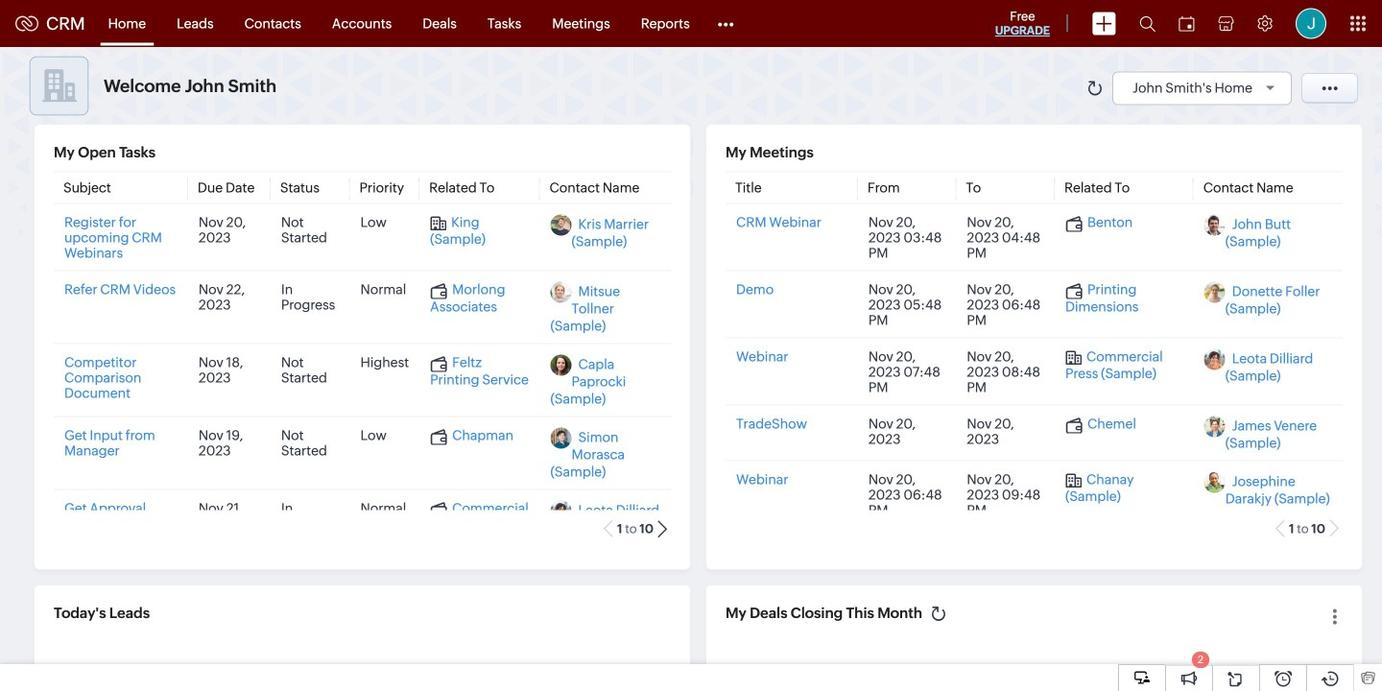 Task type: describe. For each thing, give the bounding box(es) containing it.
logo image
[[15, 16, 38, 31]]

search image
[[1140, 15, 1156, 32]]

search element
[[1128, 0, 1168, 47]]

Other Modules field
[[705, 8, 747, 39]]

profile image
[[1296, 8, 1327, 39]]

create menu image
[[1093, 12, 1117, 35]]



Task type: locate. For each thing, give the bounding box(es) containing it.
profile element
[[1285, 0, 1339, 47]]

calendar image
[[1179, 16, 1195, 31]]

create menu element
[[1081, 0, 1128, 47]]



Task type: vqa. For each thing, say whether or not it's contained in the screenshot.
the Calendar image
yes



